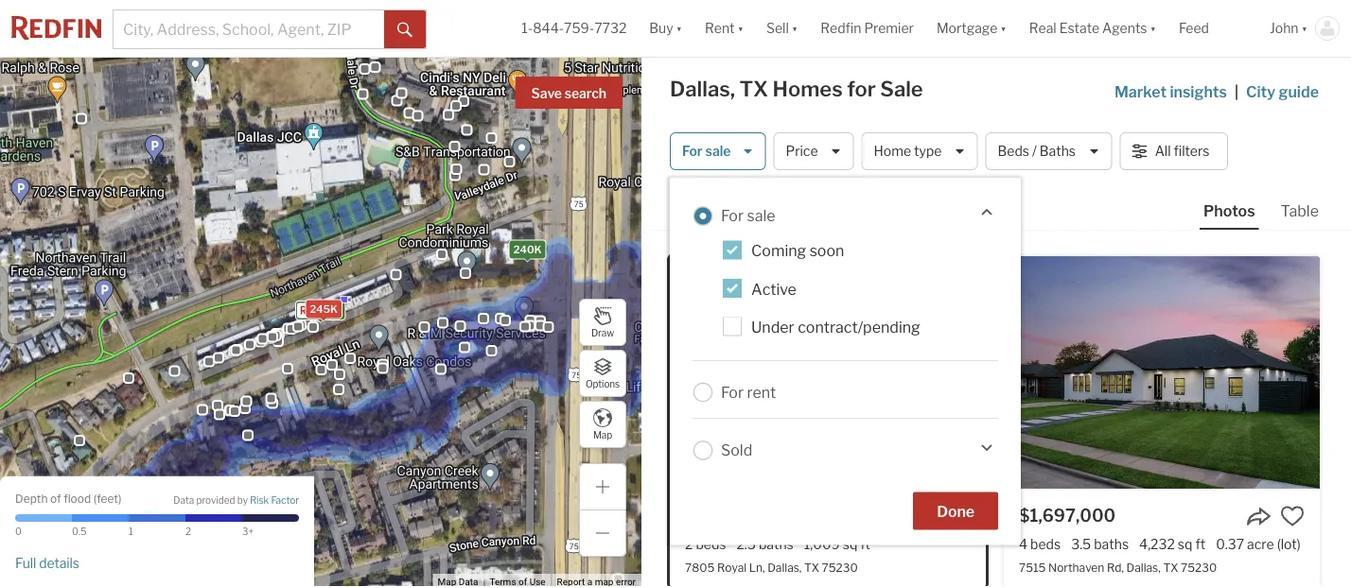 Task type: locate. For each thing, give the bounding box(es) containing it.
ft right 1,009
[[861, 537, 871, 553]]

▾ right rent
[[738, 20, 744, 36]]

sq right the 4,232
[[1179, 537, 1193, 553]]

1 ▾ from the left
[[677, 20, 683, 36]]

7805 royal ln, dallas, tx 75230
[[685, 561, 858, 575]]

0 horizontal spatial 2
[[186, 527, 191, 538]]

data provided by risk factor
[[173, 495, 299, 506]]

favorite button checkbox
[[1281, 505, 1306, 529]]

▾ for mortgage ▾
[[1001, 20, 1007, 36]]

ft for 4,232 sq ft
[[1196, 537, 1206, 553]]

0 horizontal spatial sale
[[706, 143, 731, 159]]

market insights link
[[1115, 62, 1228, 103]]

by
[[237, 495, 248, 506]]

▾ for rent ▾
[[738, 20, 744, 36]]

tx down 4,232 sq ft
[[1164, 561, 1179, 575]]

3.5
[[1072, 537, 1092, 553]]

▾ for sell ▾
[[792, 20, 798, 36]]

premier
[[865, 20, 914, 36]]

2 beds from the left
[[1031, 537, 1061, 553]]

2 sq from the left
[[1179, 537, 1193, 553]]

coming
[[752, 242, 807, 260]]

1 horizontal spatial baths
[[1095, 537, 1130, 553]]

1 vertical spatial sale
[[747, 207, 776, 225]]

type
[[915, 143, 942, 159]]

tx down 1,009
[[805, 561, 820, 575]]

2 ▾ from the left
[[738, 20, 744, 36]]

75230 for 7515 northaven rd, dallas, tx 75230
[[1182, 561, 1218, 575]]

real estate agents ▾ link
[[1030, 0, 1157, 57]]

1 ft from the left
[[861, 537, 871, 553]]

2 down data on the left bottom
[[186, 527, 191, 538]]

1 horizontal spatial sq
[[1179, 537, 1193, 553]]

save search button
[[516, 77, 623, 109]]

beds up 7805
[[696, 537, 727, 553]]

for left •
[[721, 207, 744, 225]]

0 vertical spatial for
[[683, 143, 703, 159]]

sale up the coming
[[747, 207, 776, 225]]

homes
[[773, 76, 843, 102]]

real estate agents ▾ button
[[1018, 0, 1168, 57]]

759-
[[564, 20, 595, 36]]

beds for 4 beds
[[1031, 537, 1061, 553]]

beds
[[696, 537, 727, 553], [1031, 537, 1061, 553]]

table button
[[1278, 201, 1324, 228]]

home
[[874, 143, 912, 159]]

1 75230 from the left
[[822, 561, 858, 575]]

coming soon
[[752, 242, 845, 260]]

rent
[[747, 384, 777, 402]]

dallas, right ln,
[[768, 561, 802, 575]]

sq right 1,009
[[843, 537, 858, 553]]

risk factor link
[[250, 494, 299, 507]]

7515
[[1020, 561, 1047, 575]]

▾ right agents
[[1151, 20, 1157, 36]]

depth of flood ( feet )
[[15, 493, 122, 507]]

guide
[[1280, 82, 1320, 101]]

1 horizontal spatial tx
[[805, 561, 820, 575]]

under
[[752, 318, 795, 337]]

1 horizontal spatial sale
[[747, 207, 776, 225]]

0 horizontal spatial baths
[[759, 537, 794, 553]]

240k
[[514, 244, 542, 256]]

rd,
[[1108, 561, 1125, 575]]

factor
[[271, 495, 299, 506]]

2 horizontal spatial dallas,
[[1127, 561, 1161, 575]]

▾ for john ▾
[[1302, 20, 1308, 36]]

1-844-759-7732 link
[[522, 20, 627, 36]]

0 horizontal spatial ft
[[861, 537, 871, 553]]

▾ right the buy
[[677, 20, 683, 36]]

city
[[1247, 82, 1276, 101]]

favorite button image
[[947, 505, 971, 529]]

1 vertical spatial for
[[721, 207, 744, 225]]

buy ▾
[[650, 20, 683, 36]]

0 horizontal spatial beds
[[696, 537, 727, 553]]

dialog
[[670, 178, 1022, 546]]

ft left '0.37' at right
[[1196, 537, 1206, 553]]

real
[[1030, 20, 1057, 36]]

2.5 baths
[[737, 537, 794, 553]]

for
[[683, 143, 703, 159], [721, 207, 744, 225], [721, 384, 744, 402]]

2 baths from the left
[[1095, 537, 1130, 553]]

for sale up the coming
[[721, 207, 776, 225]]

photos button
[[1200, 201, 1278, 230]]

for left the rent
[[721, 384, 744, 402]]

396
[[670, 197, 697, 213]]

▾ right the sell on the right top
[[792, 20, 798, 36]]

75230 down 4,232 sq ft
[[1182, 561, 1218, 575]]

feed button
[[1168, 0, 1259, 57]]

396 homes • sort
[[670, 197, 793, 215]]

2
[[186, 527, 191, 538], [685, 537, 693, 553]]

dialog containing for sale
[[670, 178, 1022, 546]]

1 horizontal spatial dallas,
[[768, 561, 802, 575]]

1 sq from the left
[[843, 537, 858, 553]]

full details button
[[15, 556, 79, 572]]

contract/pending
[[798, 318, 921, 337]]

feet
[[97, 493, 118, 507]]

for sale up homes
[[683, 143, 731, 159]]

2 for 2
[[186, 527, 191, 538]]

1 horizontal spatial beds
[[1031, 537, 1061, 553]]

baths for 2.5 baths
[[759, 537, 794, 553]]

$1,697,000
[[1020, 506, 1116, 526]]

redfin premier
[[821, 20, 914, 36]]

tx
[[740, 76, 769, 102], [805, 561, 820, 575], [1164, 561, 1179, 575]]

search
[[565, 86, 607, 102]]

tx left homes
[[740, 76, 769, 102]]

rent ▾ button
[[694, 0, 756, 57]]

sale
[[706, 143, 731, 159], [747, 207, 776, 225]]

of
[[50, 493, 61, 507]]

tx for 7805
[[805, 561, 820, 575]]

|
[[1235, 82, 1239, 101]]

6 ▾ from the left
[[1302, 20, 1308, 36]]

mortgage ▾
[[937, 20, 1007, 36]]

1 horizontal spatial 75230
[[1182, 561, 1218, 575]]

2 ft from the left
[[1196, 537, 1206, 553]]

0 vertical spatial sale
[[706, 143, 731, 159]]

john
[[1270, 20, 1299, 36]]

4 ▾ from the left
[[1001, 20, 1007, 36]]

dallas, down the 4,232
[[1127, 561, 1161, 575]]

0.37 acre (lot)
[[1217, 537, 1302, 553]]

provided
[[196, 495, 235, 506]]

sale up homes
[[706, 143, 731, 159]]

0 horizontal spatial sq
[[843, 537, 858, 553]]

▾
[[677, 20, 683, 36], [738, 20, 744, 36], [792, 20, 798, 36], [1001, 20, 1007, 36], [1151, 20, 1157, 36], [1302, 20, 1308, 36]]

2 beds
[[685, 537, 727, 553]]

sq for 4,232
[[1179, 537, 1193, 553]]

1 horizontal spatial ft
[[1196, 537, 1206, 553]]

rent ▾ button
[[705, 0, 744, 57]]

2 up 7805
[[685, 537, 693, 553]]

0 horizontal spatial 75230
[[822, 561, 858, 575]]

baths up the rd,
[[1095, 537, 1130, 553]]

75230 down 1,009 sq ft
[[822, 561, 858, 575]]

active
[[752, 280, 797, 298]]

baths up the "7805 royal ln, dallas, tx 75230"
[[759, 537, 794, 553]]

3 ▾ from the left
[[792, 20, 798, 36]]

1 baths from the left
[[759, 537, 794, 553]]

0 vertical spatial for sale
[[683, 143, 731, 159]]

0
[[15, 527, 22, 538]]

2 75230 from the left
[[1182, 561, 1218, 575]]

full
[[15, 556, 36, 572]]

beds / baths
[[998, 143, 1076, 159]]

for rent
[[721, 384, 777, 402]]

save search
[[532, 86, 607, 102]]

dallas,
[[670, 76, 736, 102], [768, 561, 802, 575], [1127, 561, 1161, 575]]

▾ right john
[[1302, 20, 1308, 36]]

estate
[[1060, 20, 1100, 36]]

rent ▾
[[705, 20, 744, 36]]

beds
[[998, 143, 1030, 159]]

submit search image
[[398, 22, 413, 38]]

2 horizontal spatial tx
[[1164, 561, 1179, 575]]

1 beds from the left
[[696, 537, 727, 553]]

filters
[[1174, 143, 1210, 159]]

dallas, down rent
[[670, 76, 736, 102]]

redfin
[[821, 20, 862, 36]]

beds right 4
[[1031, 537, 1061, 553]]

▾ right mortgage
[[1001, 20, 1007, 36]]

for up 396
[[683, 143, 703, 159]]

favorite button image
[[1281, 505, 1306, 529]]

1 horizontal spatial 2
[[685, 537, 693, 553]]

beds for 2 beds
[[696, 537, 727, 553]]



Task type: vqa. For each thing, say whether or not it's contained in the screenshot.
rightmost S
no



Task type: describe. For each thing, give the bounding box(es) containing it.
rent
[[705, 20, 735, 36]]

1 vertical spatial for sale
[[721, 207, 776, 225]]

3+
[[242, 527, 254, 538]]

northaven
[[1049, 561, 1105, 575]]

844-
[[533, 20, 564, 36]]

(
[[93, 493, 97, 507]]

mortgage ▾ button
[[926, 0, 1018, 57]]

draw
[[592, 328, 614, 339]]

map
[[594, 430, 613, 441]]

sq for 1,009
[[843, 537, 858, 553]]

1-844-759-7732
[[522, 20, 627, 36]]

favorite button checkbox
[[947, 505, 971, 529]]

tx for 7515
[[1164, 561, 1179, 575]]

for sale button
[[670, 133, 766, 170]]

sale inside button
[[706, 143, 731, 159]]

photo of 7515 northaven rd, dallas, tx 75230 image
[[1005, 257, 1321, 489]]

buy ▾ button
[[638, 0, 694, 57]]

home type
[[874, 143, 942, 159]]

3.5 baths
[[1072, 537, 1130, 553]]

options
[[586, 379, 620, 390]]

royal
[[718, 561, 747, 575]]

mortgage ▾ button
[[937, 0, 1007, 57]]

agents
[[1103, 20, 1148, 36]]

0 horizontal spatial tx
[[740, 76, 769, 102]]

price
[[786, 143, 819, 159]]

depth
[[15, 493, 48, 507]]

City, Address, School, Agent, ZIP search field
[[114, 10, 385, 48]]

75230 for 7805 royal ln, dallas, tx 75230
[[822, 561, 858, 575]]

feed
[[1180, 20, 1210, 36]]

4,232 sq ft
[[1140, 537, 1206, 553]]

)
[[118, 493, 122, 507]]

1,009
[[805, 537, 840, 553]]

sell ▾ button
[[756, 0, 810, 57]]

sale
[[881, 76, 924, 102]]

city guide link
[[1247, 80, 1324, 103]]

for
[[848, 76, 876, 102]]

redfin premier button
[[810, 0, 926, 57]]

sell ▾ button
[[767, 0, 798, 57]]

dallas, tx homes for sale
[[670, 76, 924, 102]]

risk
[[250, 495, 269, 506]]

(lot)
[[1278, 537, 1302, 553]]

0.5
[[72, 527, 87, 538]]

/
[[1033, 143, 1037, 159]]

mortgage
[[937, 20, 998, 36]]

0.37
[[1217, 537, 1245, 553]]

7805
[[685, 561, 715, 575]]

4 beds
[[1020, 537, 1061, 553]]

dallas, for 7515
[[1127, 561, 1161, 575]]

dallas, for 7805
[[768, 561, 802, 575]]

4
[[1020, 537, 1028, 553]]

5 ▾ from the left
[[1151, 20, 1157, 36]]

ft for 1,009 sq ft
[[861, 537, 871, 553]]

under contract/pending
[[752, 318, 921, 337]]

sell
[[767, 20, 789, 36]]

all
[[1156, 143, 1172, 159]]

all filters button
[[1121, 133, 1229, 170]]

245k
[[310, 304, 338, 316]]

2 for 2 beds
[[685, 537, 693, 553]]

4,232
[[1140, 537, 1176, 553]]

for inside button
[[683, 143, 703, 159]]

0 horizontal spatial dallas,
[[670, 76, 736, 102]]

7732
[[595, 20, 627, 36]]

insights
[[1171, 82, 1228, 101]]

photos
[[1204, 202, 1256, 220]]

map region
[[0, 0, 720, 588]]

soon
[[810, 242, 845, 260]]

1
[[129, 527, 133, 538]]

data
[[173, 495, 194, 506]]

price button
[[774, 133, 854, 170]]

home type button
[[862, 133, 978, 170]]

photo of 7805 royal ln, dallas, tx 75230 image
[[670, 257, 987, 489]]

for sale inside button
[[683, 143, 731, 159]]

1,009 sq ft
[[805, 537, 871, 553]]

google image
[[5, 563, 67, 588]]

save
[[532, 86, 562, 102]]

options button
[[579, 350, 627, 398]]

full details
[[15, 556, 79, 572]]

baths
[[1040, 143, 1076, 159]]

sold
[[721, 442, 753, 460]]

beds / baths button
[[986, 133, 1113, 170]]

•
[[752, 199, 756, 215]]

▾ for buy ▾
[[677, 20, 683, 36]]

market insights | city guide
[[1115, 82, 1320, 101]]

1-
[[522, 20, 533, 36]]

buy
[[650, 20, 674, 36]]

295k
[[313, 305, 341, 317]]

2 vertical spatial for
[[721, 384, 744, 402]]

baths for 3.5 baths
[[1095, 537, 1130, 553]]



